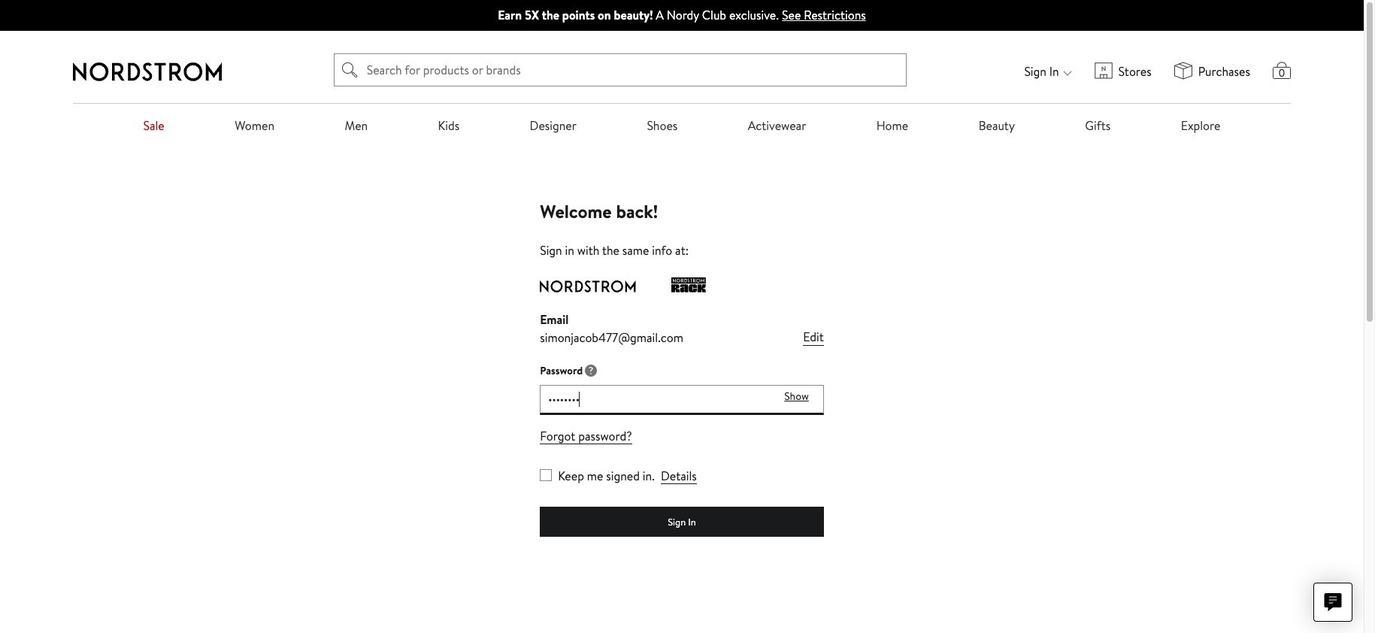Task type: vqa. For each thing, say whether or not it's contained in the screenshot.
'$100.00'
no



Task type: describe. For each thing, give the bounding box(es) containing it.
live chat image
[[1325, 594, 1343, 612]]

Search for products or brands search field
[[362, 54, 906, 86]]

Search search field
[[334, 53, 907, 87]]



Task type: locate. For each thing, give the bounding box(es) containing it.
None password field
[[540, 385, 824, 415]]

large search image
[[342, 61, 358, 79]]

nordstrom logo element
[[73, 62, 222, 81]]



